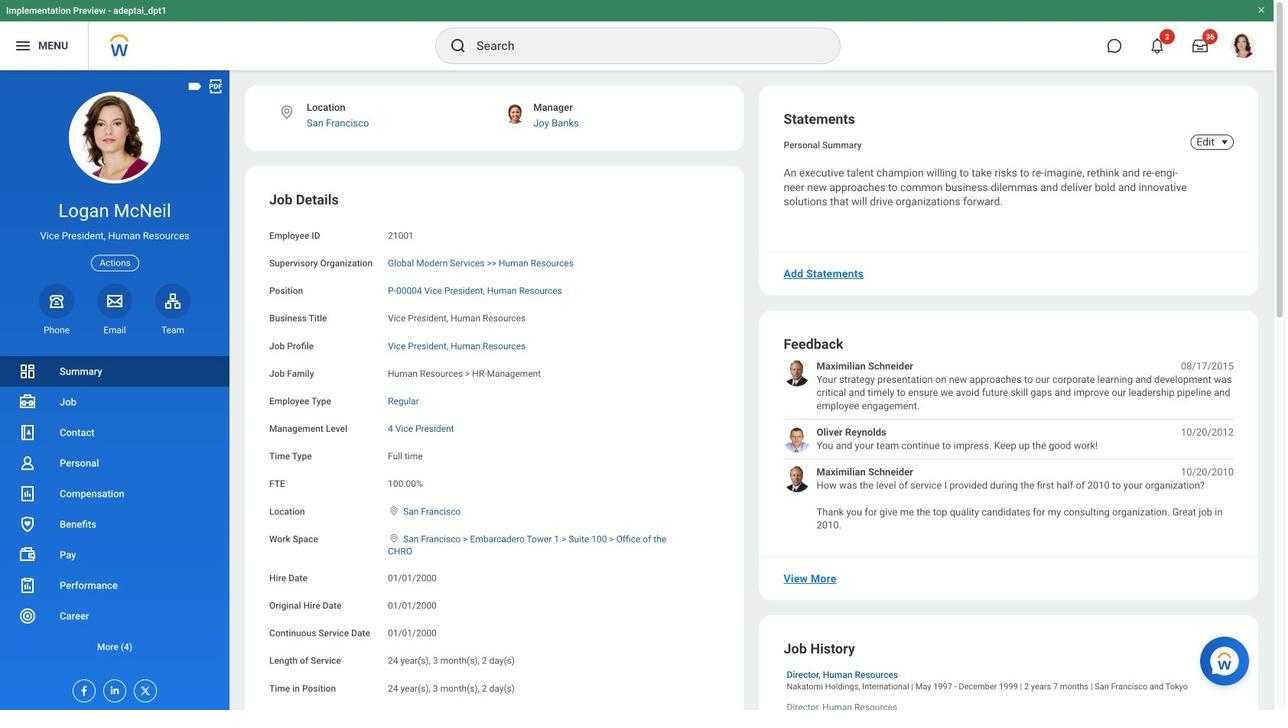 Task type: vqa. For each thing, say whether or not it's contained in the screenshot.
Contact icon
yes



Task type: locate. For each thing, give the bounding box(es) containing it.
pay image
[[18, 546, 37, 565]]

full time element
[[388, 448, 423, 462]]

1 horizontal spatial list
[[784, 360, 1234, 533]]

phone image
[[46, 292, 67, 310]]

banner
[[0, 0, 1274, 70]]

personal summary element
[[784, 137, 862, 151]]

employee's photo (oliver reynolds) image
[[784, 426, 811, 453]]

0 vertical spatial employee's photo (maximilian schneider) image
[[784, 360, 811, 387]]

benefits image
[[18, 516, 37, 534]]

group
[[269, 191, 720, 711]]

facebook image
[[73, 681, 90, 698]]

Search Workday  search field
[[477, 29, 809, 63]]

1 vertical spatial location image
[[388, 534, 400, 544]]

2 employee's photo (maximilian schneider) image from the top
[[784, 466, 811, 493]]

linkedin image
[[104, 681, 121, 697]]

employee's photo (maximilian schneider) image up employee's photo (oliver reynolds)
[[784, 360, 811, 387]]

navigation pane region
[[0, 70, 230, 711]]

employee's photo (maximilian schneider) image down employee's photo (oliver reynolds)
[[784, 466, 811, 493]]

job image
[[18, 393, 37, 412]]

mail image
[[106, 292, 124, 310]]

1 vertical spatial employee's photo (maximilian schneider) image
[[784, 466, 811, 493]]

justify image
[[14, 37, 32, 55]]

employee's photo (maximilian schneider) image
[[784, 360, 811, 387], [784, 466, 811, 493]]

x image
[[135, 681, 151, 698]]

location image
[[388, 506, 400, 517]]

notifications large image
[[1150, 38, 1165, 54]]

location image
[[279, 104, 295, 121], [388, 534, 400, 544]]

0 horizontal spatial location image
[[279, 104, 295, 121]]

list
[[0, 357, 230, 663], [784, 360, 1234, 533]]

contact image
[[18, 424, 37, 442]]



Task type: describe. For each thing, give the bounding box(es) containing it.
performance image
[[18, 577, 37, 595]]

summary image
[[18, 363, 37, 381]]

personal image
[[18, 454, 37, 473]]

0 horizontal spatial list
[[0, 357, 230, 663]]

phone logan mcneil element
[[39, 324, 74, 337]]

tag image
[[187, 78, 204, 95]]

view printable version (pdf) image
[[207, 78, 224, 95]]

inbox large image
[[1193, 38, 1208, 54]]

email logan mcneil element
[[97, 324, 132, 337]]

caret down image
[[1216, 136, 1234, 148]]

team logan mcneil element
[[155, 324, 191, 337]]

0 vertical spatial location image
[[279, 104, 295, 121]]

close environment banner image
[[1257, 5, 1266, 15]]

profile logan mcneil image
[[1231, 34, 1256, 61]]

search image
[[449, 37, 467, 55]]

1 horizontal spatial location image
[[388, 534, 400, 544]]

view team image
[[164, 292, 182, 310]]

career image
[[18, 608, 37, 626]]

compensation image
[[18, 485, 37, 503]]

1 employee's photo (maximilian schneider) image from the top
[[784, 360, 811, 387]]



